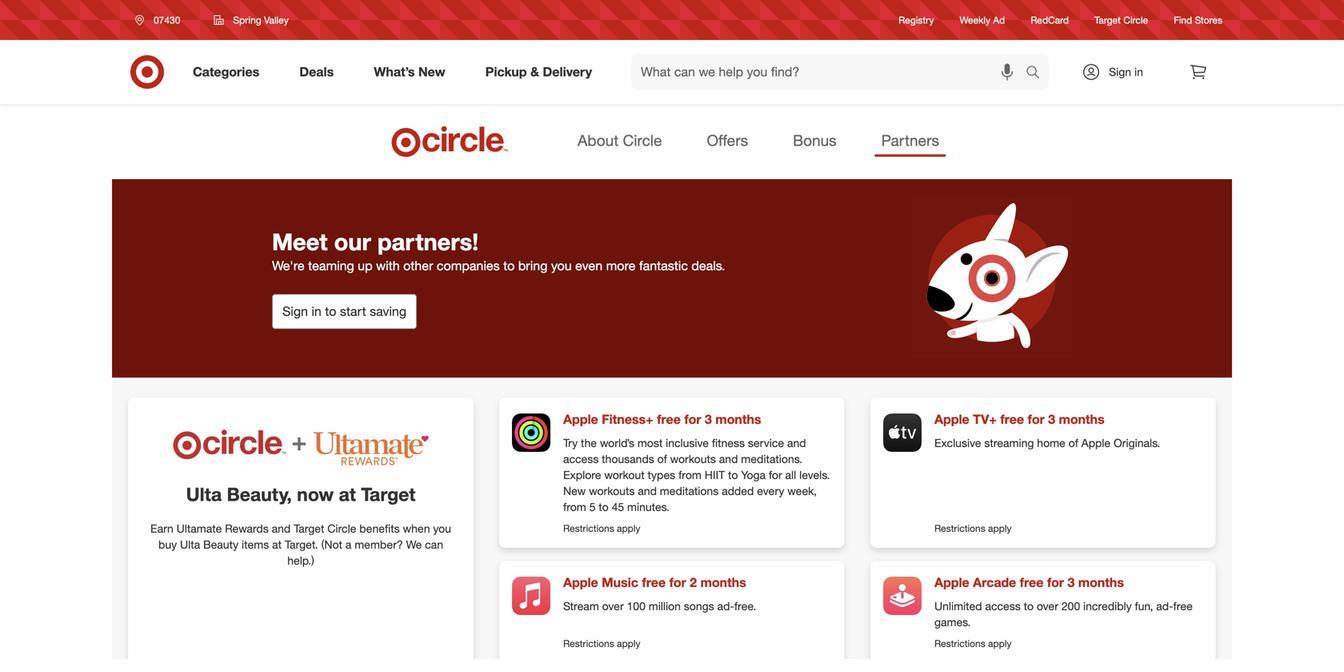 Task type: describe. For each thing, give the bounding box(es) containing it.
thousands
[[602, 452, 654, 466]]

for for apple arcade free for 3 months
[[1047, 575, 1064, 591]]

months for apple music free for 2 months
[[701, 575, 746, 591]]

yoga
[[741, 468, 766, 482]]

categories
[[193, 64, 259, 80]]

deals.
[[692, 258, 725, 274]]

week,
[[788, 484, 817, 498]]

the
[[581, 436, 597, 450]]

can
[[425, 538, 443, 552]]

unlimited
[[935, 599, 982, 613]]

meditations.
[[741, 452, 802, 466]]

0 vertical spatial target
[[1095, 14, 1121, 26]]

songs
[[684, 599, 714, 613]]

sign in to start saving button
[[272, 294, 417, 329]]

when
[[403, 522, 430, 536]]

redcard
[[1031, 14, 1069, 26]]

what's
[[374, 64, 415, 80]]

apply for music
[[617, 638, 640, 650]]

200
[[1062, 599, 1080, 613]]

free for fitness+
[[657, 412, 681, 427]]

search button
[[1019, 54, 1057, 93]]

meet
[[272, 228, 328, 256]]

stores
[[1195, 14, 1223, 26]]

a
[[346, 538, 352, 552]]

restrictions apply for music
[[563, 638, 640, 650]]

1 vertical spatial target
[[361, 483, 416, 506]]

apple for apple arcade free for 3 months
[[935, 575, 970, 591]]

apple fitness+ free for 3 months
[[563, 412, 761, 427]]

all
[[785, 468, 796, 482]]

help.)
[[287, 554, 314, 568]]

about
[[578, 131, 619, 150]]

now
[[297, 483, 334, 506]]

circle for target circle
[[1124, 14, 1148, 26]]

target inside rewards and target circle benefits when you buy ulta beauty items at target. (not a member? we can help.)
[[294, 522, 324, 536]]

world's
[[600, 436, 635, 450]]

games.
[[935, 615, 971, 629]]

and inside rewards and target circle benefits when you buy ulta beauty items at target. (not a member? we can help.)
[[272, 522, 291, 536]]

3 for apple tv+ free for 3 months
[[1048, 412, 1055, 427]]

registry link
[[899, 13, 934, 27]]

explore
[[563, 468, 601, 482]]

partners link
[[875, 126, 946, 157]]

07430 button
[[125, 6, 197, 34]]

meet our partners! we're teaming up with other companies to bring you even more fantastic deals.
[[272, 228, 725, 274]]

1 ad- from the left
[[717, 599, 734, 613]]

pickup & delivery link
[[472, 54, 612, 90]]

months for apple arcade free for 3 months
[[1078, 575, 1124, 591]]

target circle link
[[1095, 13, 1148, 27]]

restrictions apply for arcade
[[935, 638, 1012, 650]]

try the world's most inclusive fitness service and access thousands of workouts and meditations. explore workout types from hiit to yoga for all levels. new workouts and meditations added every week, from 5 to 45 minutes.
[[563, 436, 830, 514]]

weekly ad link
[[960, 13, 1005, 27]]

teaming
[[308, 258, 354, 274]]

hiit
[[705, 468, 725, 482]]

free for tv+
[[1000, 412, 1024, 427]]

million
[[649, 599, 681, 613]]

in for sign in to start saving
[[312, 304, 322, 319]]

service
[[748, 436, 784, 450]]

to up added
[[728, 468, 738, 482]]

fitness+
[[602, 412, 653, 427]]

stream over 100 million songs ad-free.
[[563, 599, 756, 613]]

items
[[242, 538, 269, 552]]

circle for about circle
[[623, 131, 662, 150]]

free inside unlimited access to over 200 incredibly fun, ad-free games.
[[1173, 599, 1193, 613]]

for for apple tv+ free for 3 months
[[1028, 412, 1045, 427]]

about circle link
[[571, 126, 668, 157]]

search
[[1019, 66, 1057, 81]]

1 vertical spatial workouts
[[589, 484, 635, 498]]

to right 5
[[599, 500, 609, 514]]

try
[[563, 436, 578, 450]]

apply for arcade
[[988, 638, 1012, 650]]

types
[[648, 468, 675, 482]]

at inside rewards and target circle benefits when you buy ulta beauty items at target. (not a member? we can help.)
[[272, 538, 282, 552]]

find stores
[[1174, 14, 1223, 26]]

deals
[[299, 64, 334, 80]]

deals link
[[286, 54, 354, 90]]

and up minutes.
[[638, 484, 657, 498]]

earn
[[150, 522, 173, 536]]

partners!
[[378, 228, 479, 256]]

member?
[[355, 538, 403, 552]]

delivery
[[543, 64, 592, 80]]

apple for apple music free for 2 months
[[563, 575, 598, 591]]

5
[[589, 500, 596, 514]]

apple left originals.
[[1082, 436, 1111, 450]]

restrictions for arcade
[[935, 638, 986, 650]]

companies
[[437, 258, 500, 274]]

beauty,
[[227, 483, 292, 506]]

find
[[1174, 14, 1192, 26]]

ad- inside unlimited access to over 200 incredibly fun, ad-free games.
[[1156, 599, 1173, 613]]

bonus
[[793, 131, 837, 150]]

offers link
[[700, 126, 755, 157]]

0 vertical spatial workouts
[[670, 452, 716, 466]]

What can we help you find? suggestions appear below search field
[[631, 54, 1030, 90]]

circle inside rewards and target circle benefits when you buy ulta beauty items at target. (not a member? we can help.)
[[327, 522, 356, 536]]

to inside unlimited access to over 200 incredibly fun, ad-free games.
[[1024, 599, 1034, 613]]

free.
[[734, 599, 756, 613]]

restrictions apply for fitness+
[[563, 522, 640, 534]]

and up meditations.
[[787, 436, 806, 450]]

bonus link
[[787, 126, 843, 157]]



Task type: vqa. For each thing, say whether or not it's contained in the screenshot.
Delivery
yes



Task type: locate. For each thing, give the bounding box(es) containing it.
over inside unlimited access to over 200 incredibly fun, ad-free games.
[[1037, 599, 1059, 613]]

valley
[[264, 14, 289, 26]]

0 vertical spatial in
[[1135, 65, 1143, 79]]

for inside try the world's most inclusive fitness service and access thousands of workouts and meditations. explore workout types from hiit to yoga for all levels. new workouts and meditations added every week, from 5 to 45 minutes.
[[769, 468, 782, 482]]

pickup & delivery
[[485, 64, 592, 80]]

restrictions
[[563, 522, 614, 534], [935, 522, 986, 534], [563, 638, 614, 650], [935, 638, 986, 650]]

spring valley button
[[204, 6, 299, 34]]

other
[[403, 258, 433, 274]]

0 horizontal spatial new
[[418, 64, 445, 80]]

we
[[406, 538, 422, 552]]

45
[[612, 500, 624, 514]]

at
[[339, 483, 356, 506], [272, 538, 282, 552]]

1 horizontal spatial at
[[339, 483, 356, 506]]

ad- right the fun,
[[1156, 599, 1173, 613]]

3 for apple arcade free for 3 months
[[1068, 575, 1075, 591]]

rewards and target circle benefits when you buy ulta beauty items at target. (not a member? we can help.)
[[158, 522, 451, 568]]

1 horizontal spatial workouts
[[670, 452, 716, 466]]

workouts up 45
[[589, 484, 635, 498]]

restrictions down stream
[[563, 638, 614, 650]]

months up the fitness
[[716, 412, 761, 427]]

sign down target circle link
[[1109, 65, 1131, 79]]

fantastic
[[639, 258, 688, 274]]

1 vertical spatial in
[[312, 304, 322, 319]]

in for sign in
[[1135, 65, 1143, 79]]

apple up the 'exclusive'
[[935, 412, 970, 427]]

start
[[340, 304, 366, 319]]

1 horizontal spatial target
[[361, 483, 416, 506]]

new down the explore
[[563, 484, 586, 498]]

we're
[[272, 258, 305, 274]]

spring
[[233, 14, 261, 26]]

access inside unlimited access to over 200 incredibly fun, ad-free games.
[[985, 599, 1021, 613]]

ad-
[[717, 599, 734, 613], [1156, 599, 1173, 613]]

categories link
[[179, 54, 279, 90]]

1 horizontal spatial access
[[985, 599, 1021, 613]]

apple
[[563, 412, 598, 427], [935, 412, 970, 427], [1082, 436, 1111, 450], [563, 575, 598, 591], [935, 575, 970, 591]]

for up the 'exclusive streaming home of apple originals.'
[[1028, 412, 1045, 427]]

offers
[[707, 131, 748, 150]]

access up the explore
[[563, 452, 599, 466]]

(not
[[321, 538, 342, 552]]

0 vertical spatial sign
[[1109, 65, 1131, 79]]

1 vertical spatial you
[[433, 522, 451, 536]]

sign
[[1109, 65, 1131, 79], [282, 304, 308, 319]]

restrictions apply down stream
[[563, 638, 640, 650]]

2 vertical spatial target
[[294, 522, 324, 536]]

of inside try the world's most inclusive fitness service and access thousands of workouts and meditations. explore workout types from hiit to yoga for all levels. new workouts and meditations added every week, from 5 to 45 minutes.
[[657, 452, 667, 466]]

target
[[1095, 14, 1121, 26], [361, 483, 416, 506], [294, 522, 324, 536]]

0 horizontal spatial access
[[563, 452, 599, 466]]

for left 2
[[669, 575, 686, 591]]

inclusive
[[666, 436, 709, 450]]

free up streaming
[[1000, 412, 1024, 427]]

0 horizontal spatial over
[[602, 599, 624, 613]]

at right now
[[339, 483, 356, 506]]

incredibly
[[1083, 599, 1132, 613]]

circle inside about circle link
[[623, 131, 662, 150]]

new inside try the world's most inclusive fitness service and access thousands of workouts and meditations. explore workout types from hiit to yoga for all levels. new workouts and meditations added every week, from 5 to 45 minutes.
[[563, 484, 586, 498]]

free right the fun,
[[1173, 599, 1193, 613]]

from left 5
[[563, 500, 586, 514]]

free
[[657, 412, 681, 427], [1000, 412, 1024, 427], [642, 575, 666, 591], [1020, 575, 1044, 591], [1173, 599, 1193, 613]]

for for apple fitness+ free for 3 months
[[684, 412, 701, 427]]

added
[[722, 484, 754, 498]]

new
[[418, 64, 445, 80], [563, 484, 586, 498]]

1 vertical spatial circle
[[623, 131, 662, 150]]

apply up arcade
[[988, 522, 1012, 534]]

home
[[1037, 436, 1066, 450]]

0 horizontal spatial at
[[272, 538, 282, 552]]

what's new link
[[360, 54, 465, 90]]

in inside 'link'
[[1135, 65, 1143, 79]]

restrictions down 5
[[563, 522, 614, 534]]

bring
[[518, 258, 548, 274]]

streaming
[[984, 436, 1034, 450]]

restrictions down games.
[[935, 638, 986, 650]]

1 horizontal spatial you
[[551, 258, 572, 274]]

apple tv+ free for 3 months
[[935, 412, 1105, 427]]

1 vertical spatial ulta
[[180, 538, 200, 552]]

free for arcade
[[1020, 575, 1044, 591]]

1 vertical spatial new
[[563, 484, 586, 498]]

sign for sign in
[[1109, 65, 1131, 79]]

circle
[[1124, 14, 1148, 26], [623, 131, 662, 150], [327, 522, 356, 536]]

months right 2
[[701, 575, 746, 591]]

2 over from the left
[[1037, 599, 1059, 613]]

and up target.
[[272, 522, 291, 536]]

apple for apple fitness+ free for 3 months
[[563, 412, 598, 427]]

music
[[602, 575, 638, 591]]

restrictions apply
[[563, 522, 640, 534], [935, 522, 1012, 534], [563, 638, 640, 650], [935, 638, 1012, 650]]

months for apple fitness+ free for 3 months
[[716, 412, 761, 427]]

target circle
[[1095, 14, 1148, 26]]

1 horizontal spatial new
[[563, 484, 586, 498]]

you left even
[[551, 258, 572, 274]]

apple up unlimited
[[935, 575, 970, 591]]

weekly
[[960, 14, 991, 26]]

0 vertical spatial of
[[1069, 436, 1078, 450]]

1 horizontal spatial from
[[679, 468, 702, 482]]

1 horizontal spatial sign
[[1109, 65, 1131, 79]]

ulta beauty, now at target
[[186, 483, 416, 506]]

workout
[[604, 468, 645, 482]]

circle up a on the bottom
[[327, 522, 356, 536]]

sign down we're
[[282, 304, 308, 319]]

0 horizontal spatial of
[[657, 452, 667, 466]]

for up 200
[[1047, 575, 1064, 591]]

0 vertical spatial you
[[551, 258, 572, 274]]

restrictions apply up arcade
[[935, 522, 1012, 534]]

pickup
[[485, 64, 527, 80]]

to left start
[[325, 304, 336, 319]]

&
[[531, 64, 539, 80]]

1 horizontal spatial in
[[1135, 65, 1143, 79]]

in down target circle link
[[1135, 65, 1143, 79]]

find stores link
[[1174, 13, 1223, 27]]

months up home
[[1059, 412, 1105, 427]]

stream
[[563, 599, 599, 613]]

0 vertical spatial new
[[418, 64, 445, 80]]

2 ad- from the left
[[1156, 599, 1173, 613]]

restrictions apply down 5
[[563, 522, 640, 534]]

target circle plus ultamate rewards image
[[173, 430, 429, 466]]

in left start
[[312, 304, 322, 319]]

sign in link
[[1068, 54, 1168, 90]]

to inside meet our partners! we're teaming up with other companies to bring you even more fantastic deals.
[[503, 258, 515, 274]]

0 vertical spatial at
[[339, 483, 356, 506]]

free for music
[[642, 575, 666, 591]]

3 up inclusive
[[705, 412, 712, 427]]

apple up stream
[[563, 575, 598, 591]]

registry
[[899, 14, 934, 26]]

months up incredibly
[[1078, 575, 1124, 591]]

every
[[757, 484, 784, 498]]

0 horizontal spatial target
[[294, 522, 324, 536]]

access inside try the world's most inclusive fitness service and access thousands of workouts and meditations. explore workout types from hiit to yoga for all levels. new workouts and meditations added every week, from 5 to 45 minutes.
[[563, 452, 599, 466]]

over left 100
[[602, 599, 624, 613]]

of up 'types'
[[657, 452, 667, 466]]

target up sign in 'link'
[[1095, 14, 1121, 26]]

over left 200
[[1037, 599, 1059, 613]]

for up inclusive
[[684, 412, 701, 427]]

apple up the
[[563, 412, 598, 427]]

new right what's in the left of the page
[[418, 64, 445, 80]]

apply down 45
[[617, 522, 640, 534]]

0 vertical spatial access
[[563, 452, 599, 466]]

0 horizontal spatial in
[[312, 304, 322, 319]]

over
[[602, 599, 624, 613], [1037, 599, 1059, 613]]

sign inside sign in to start saving "button"
[[282, 304, 308, 319]]

apply for fitness+
[[617, 522, 640, 534]]

exclusive
[[935, 436, 981, 450]]

exclusive streaming home of apple originals.
[[935, 436, 1160, 450]]

ulta down earn ultamate
[[180, 538, 200, 552]]

target.
[[285, 538, 318, 552]]

0 horizontal spatial from
[[563, 500, 586, 514]]

spring valley
[[233, 14, 289, 26]]

fitness
[[712, 436, 745, 450]]

for for apple music free for 2 months
[[669, 575, 686, 591]]

ultamate
[[177, 522, 222, 536]]

free right arcade
[[1020, 575, 1044, 591]]

apply down 100
[[617, 638, 640, 650]]

0 horizontal spatial circle
[[327, 522, 356, 536]]

apple music free for 2 months
[[563, 575, 746, 591]]

meditations
[[660, 484, 719, 498]]

access down arcade
[[985, 599, 1021, 613]]

of
[[1069, 436, 1078, 450], [657, 452, 667, 466]]

and down the fitness
[[719, 452, 738, 466]]

to left bring
[[503, 258, 515, 274]]

you inside rewards and target circle benefits when you buy ulta beauty items at target. (not a member? we can help.)
[[433, 522, 451, 536]]

0 horizontal spatial 3
[[705, 412, 712, 427]]

2 horizontal spatial target
[[1095, 14, 1121, 26]]

0 horizontal spatial ad-
[[717, 599, 734, 613]]

in inside "button"
[[312, 304, 322, 319]]

most
[[638, 436, 663, 450]]

for
[[684, 412, 701, 427], [1028, 412, 1045, 427], [769, 468, 782, 482], [669, 575, 686, 591], [1047, 575, 1064, 591]]

you inside meet our partners! we're teaming up with other companies to bring you even more fantastic deals.
[[551, 258, 572, 274]]

rewards
[[225, 522, 269, 536]]

partners
[[882, 131, 939, 150]]

sign inside sign in 'link'
[[1109, 65, 1131, 79]]

earn ultamate
[[150, 522, 222, 536]]

1 horizontal spatial of
[[1069, 436, 1078, 450]]

ulta
[[186, 483, 222, 506], [180, 538, 200, 552]]

months for apple tv+ free for 3 months
[[1059, 412, 1105, 427]]

1 vertical spatial of
[[657, 452, 667, 466]]

apply for tv+
[[988, 522, 1012, 534]]

workouts down inclusive
[[670, 452, 716, 466]]

3 up home
[[1048, 412, 1055, 427]]

2 horizontal spatial 3
[[1068, 575, 1075, 591]]

2
[[690, 575, 697, 591]]

2 horizontal spatial circle
[[1124, 14, 1148, 26]]

from
[[679, 468, 702, 482], [563, 500, 586, 514]]

0 vertical spatial ulta
[[186, 483, 222, 506]]

sign in
[[1109, 65, 1143, 79]]

beauty
[[203, 538, 239, 552]]

in
[[1135, 65, 1143, 79], [312, 304, 322, 319]]

2 vertical spatial circle
[[327, 522, 356, 536]]

target up target.
[[294, 522, 324, 536]]

0 vertical spatial from
[[679, 468, 702, 482]]

free up inclusive
[[657, 412, 681, 427]]

0 horizontal spatial sign
[[282, 304, 308, 319]]

3 up 200
[[1068, 575, 1075, 591]]

sign in to start saving
[[282, 304, 406, 319]]

1 vertical spatial from
[[563, 500, 586, 514]]

restrictions up arcade
[[935, 522, 986, 534]]

of right home
[[1069, 436, 1078, 450]]

weekly ad
[[960, 14, 1005, 26]]

you up can
[[433, 522, 451, 536]]

apple arcade free for 3 months
[[935, 575, 1124, 591]]

0 horizontal spatial workouts
[[589, 484, 635, 498]]

1 horizontal spatial ad-
[[1156, 599, 1173, 613]]

1 over from the left
[[602, 599, 624, 613]]

new inside the what's new link
[[418, 64, 445, 80]]

3 for apple fitness+ free for 3 months
[[705, 412, 712, 427]]

you
[[551, 258, 572, 274], [433, 522, 451, 536]]

circle right about
[[623, 131, 662, 150]]

circle left find
[[1124, 14, 1148, 26]]

1 vertical spatial sign
[[282, 304, 308, 319]]

months
[[716, 412, 761, 427], [1059, 412, 1105, 427], [701, 575, 746, 591], [1078, 575, 1124, 591]]

1 vertical spatial access
[[985, 599, 1021, 613]]

restrictions for tv+
[[935, 522, 986, 534]]

fun,
[[1135, 599, 1153, 613]]

at right items
[[272, 538, 282, 552]]

apply down arcade
[[988, 638, 1012, 650]]

restrictions for fitness+
[[563, 522, 614, 534]]

07430
[[154, 14, 180, 26]]

ad- right songs
[[717, 599, 734, 613]]

from up meditations
[[679, 468, 702, 482]]

ulta inside rewards and target circle benefits when you buy ulta beauty items at target. (not a member? we can help.)
[[180, 538, 200, 552]]

for left all
[[769, 468, 782, 482]]

restrictions apply down games.
[[935, 638, 1012, 650]]

even
[[575, 258, 603, 274]]

1 horizontal spatial over
[[1037, 599, 1059, 613]]

1 horizontal spatial circle
[[623, 131, 662, 150]]

to inside "button"
[[325, 304, 336, 319]]

circle inside target circle link
[[1124, 14, 1148, 26]]

1 vertical spatial at
[[272, 538, 282, 552]]

access
[[563, 452, 599, 466], [985, 599, 1021, 613]]

more
[[606, 258, 636, 274]]

ulta up ultamate
[[186, 483, 222, 506]]

1 horizontal spatial 3
[[1048, 412, 1055, 427]]

sign for sign in to start saving
[[282, 304, 308, 319]]

apply
[[617, 522, 640, 534], [988, 522, 1012, 534], [617, 638, 640, 650], [988, 638, 1012, 650]]

0 horizontal spatial you
[[433, 522, 451, 536]]

restrictions for music
[[563, 638, 614, 650]]

0 vertical spatial circle
[[1124, 14, 1148, 26]]

to down apple arcade free for 3 months at the right of page
[[1024, 599, 1034, 613]]

target up benefits
[[361, 483, 416, 506]]

and
[[787, 436, 806, 450], [719, 452, 738, 466], [638, 484, 657, 498], [272, 522, 291, 536]]

target circle logo image
[[389, 125, 510, 158]]

restrictions apply for tv+
[[935, 522, 1012, 534]]

about circle
[[578, 131, 662, 150]]

apple for apple tv+ free for 3 months
[[935, 412, 970, 427]]

free up stream over 100 million songs ad-free.
[[642, 575, 666, 591]]



